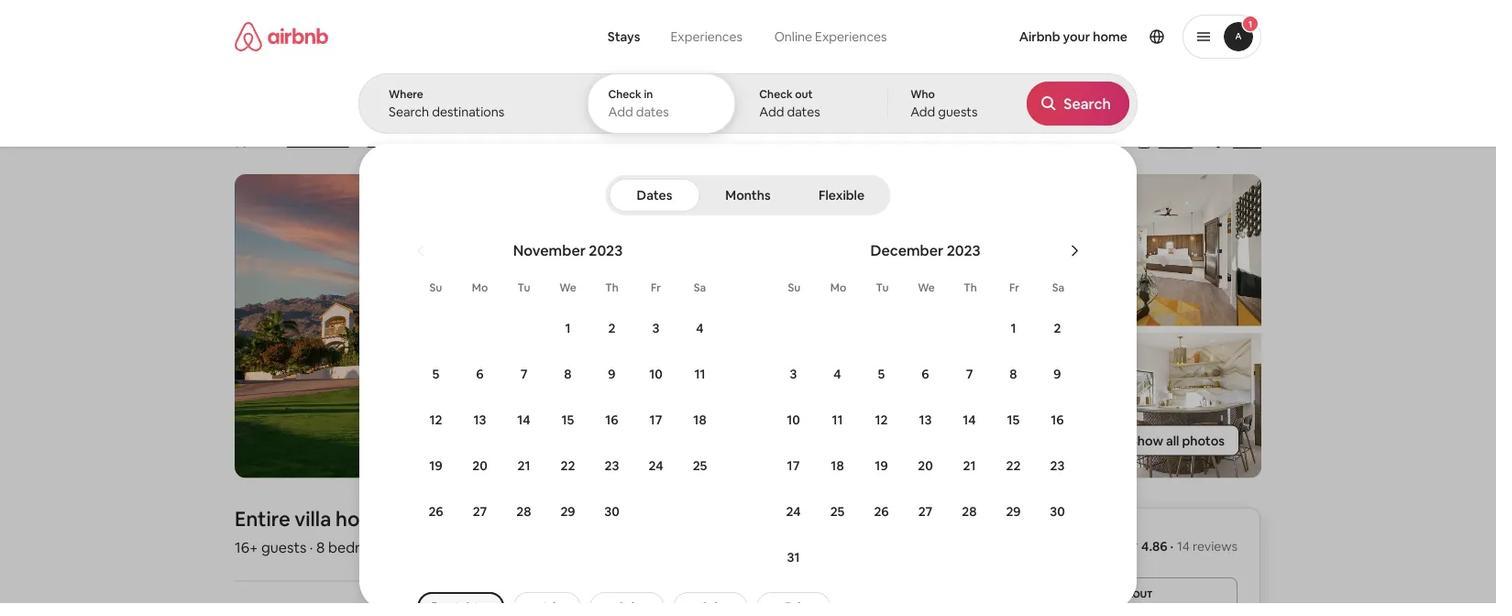 Task type: vqa. For each thing, say whether or not it's contained in the screenshot.


Task type: describe. For each thing, give the bounding box(es) containing it.
0 horizontal spatial 18 button
[[678, 398, 722, 442]]

1 28 button from the left
[[502, 490, 546, 534]]

1 21 button from the left
[[502, 444, 546, 488]]

26 for first 26 button from left
[[428, 503, 443, 520]]

1 horizontal spatial 4.86 · 14 reviews
[[1141, 538, 1238, 554]]

show
[[1130, 432, 1163, 449]]

1 su from the left
[[430, 281, 442, 295]]

acre
[[404, 94, 458, 124]]

0 vertical spatial 10
[[649, 366, 663, 382]]

2 13 button from the left
[[903, 398, 947, 442]]

desert,
[[399, 133, 444, 149]]

1 vertical spatial 24 button
[[771, 490, 815, 534]]

2 22 from the left
[[1006, 457, 1021, 474]]

dates
[[637, 187, 672, 204]]

2 19 button from the left
[[859, 444, 903, 488]]

1 16 button from the left
[[590, 398, 634, 442]]

2 21 from the left
[[963, 457, 976, 474]]

1 9 button from the left
[[590, 352, 634, 396]]

0 horizontal spatial 25 button
[[678, 444, 722, 488]]

1 th from the left
[[605, 281, 619, 295]]

1 7 button from the left
[[502, 352, 546, 396]]

stays button
[[593, 18, 655, 55]]

2 horizontal spatial 8
[[1010, 366, 1017, 382]]

entire
[[235, 506, 290, 532]]

2 5 from the left
[[878, 366, 885, 382]]

2 tu from the left
[[876, 281, 889, 295]]

1 13 button from the left
[[458, 398, 502, 442]]

2 26 button from the left
[[859, 490, 903, 534]]

14 reviews button
[[287, 132, 349, 150]]

1 29 from the left
[[560, 503, 575, 520]]

27 for first 27 button from the left
[[473, 503, 487, 520]]

2 7 button from the left
[[947, 352, 991, 396]]

2 8 button from the left
[[991, 352, 1035, 396]]

1 horizontal spatial 17
[[787, 457, 800, 474]]

0 vertical spatial 4
[[696, 320, 704, 336]]

0 vertical spatial 24
[[649, 457, 663, 474]]

1 mo from the left
[[472, 281, 488, 295]]

1 button for december 2023
[[991, 306, 1035, 350]]

27 for 1st 27 button from the right
[[918, 503, 933, 520]]

2 experiences from the left
[[815, 28, 887, 45]]

kempa
[[235, 94, 314, 124]]

1 vertical spatial 10 button
[[771, 398, 815, 442]]

30 for first 30 button from left
[[604, 503, 619, 520]]

2 7 from the left
[[966, 366, 973, 382]]

dates button
[[609, 179, 700, 212]]

· palm desert, california, united states
[[356, 133, 593, 152]]

0 horizontal spatial 11 button
[[678, 352, 722, 396]]

kempa villa i 5-acre mt view retreat ft in ad mag image 1 image
[[235, 174, 748, 478]]

0 horizontal spatial 17 button
[[634, 398, 678, 442]]

check for check in add dates
[[608, 87, 642, 101]]

12 for 1st 12 button from the right
[[875, 412, 888, 428]]

11 for 11 button to the left
[[694, 366, 705, 382]]

2023 for november 2023
[[589, 241, 623, 259]]

flexible
[[819, 187, 865, 204]]

16+
[[235, 538, 258, 557]]

1 horizontal spatial 10
[[787, 412, 800, 428]]

1 horizontal spatial 11 button
[[815, 398, 859, 442]]

12 for first 12 button from the left
[[429, 412, 442, 428]]

1 5 from the left
[[432, 366, 439, 382]]

photos
[[1182, 432, 1225, 449]]

months button
[[704, 179, 793, 212]]

31
[[787, 549, 800, 566]]

months
[[725, 187, 771, 204]]

show all photos button
[[1094, 425, 1239, 456]]

1 vertical spatial 25 button
[[815, 490, 859, 534]]

online
[[774, 28, 812, 45]]

1 tu from the left
[[518, 281, 530, 295]]

0 horizontal spatial 24 button
[[634, 444, 678, 488]]

2 21 button from the left
[[947, 444, 991, 488]]

online experiences link
[[758, 18, 903, 55]]

0 horizontal spatial 3 button
[[634, 306, 678, 350]]

1 horizontal spatial 8
[[564, 366, 572, 382]]

retreat
[[559, 94, 643, 124]]

mag
[[738, 94, 787, 124]]

experiences inside button
[[671, 28, 742, 45]]

1 vertical spatial 18 button
[[815, 444, 859, 488]]

by kempa
[[407, 506, 501, 532]]

31 button
[[771, 535, 815, 579]]

december
[[870, 241, 944, 259]]

1 horizontal spatial 17 button
[[771, 444, 815, 488]]

2 23 from the left
[[1050, 457, 1065, 474]]

november
[[513, 241, 586, 259]]

0 vertical spatial 3
[[652, 320, 660, 336]]

26 for second 26 button from the left
[[874, 503, 889, 520]]

2 12 button from the left
[[859, 398, 903, 442]]

1 vertical spatial 24
[[786, 503, 801, 520]]

11 for the right 11 button
[[832, 412, 843, 428]]

0 vertical spatial 4 button
[[678, 306, 722, 350]]

home
[[1093, 28, 1128, 45]]

tab panel containing november 2023
[[358, 73, 1496, 604]]

0 vertical spatial 4.86 · 14 reviews
[[251, 133, 349, 149]]

1 vertical spatial 4 button
[[815, 352, 859, 396]]

flexible button
[[796, 179, 887, 212]]

1 for november 2023
[[565, 320, 571, 336]]

your
[[1063, 28, 1090, 45]]

2 6 from the left
[[922, 366, 929, 382]]

calendar application
[[381, 221, 1496, 585]]

2 for november 2023
[[608, 320, 616, 336]]

2 we from the left
[[918, 281, 935, 295]]

1 horizontal spatial 3
[[790, 366, 797, 382]]

1 14 button from the left
[[502, 398, 546, 442]]

1 5 button from the left
[[414, 352, 458, 396]]

1 6 button from the left
[[458, 352, 502, 396]]

1 29 button from the left
[[546, 490, 590, 534]]

1 15 from the left
[[562, 412, 574, 428]]

dates for check in add dates
[[636, 104, 669, 120]]

check for check out add dates
[[759, 87, 793, 101]]

1 horizontal spatial reviews
[[1193, 538, 1238, 554]]

stays
[[608, 28, 640, 45]]

tab list containing dates
[[609, 175, 887, 215]]

save
[[1233, 134, 1261, 150]]

palm desert, california, united states button
[[367, 130, 593, 152]]

share
[[1159, 134, 1193, 150]]

1 6 from the left
[[476, 366, 484, 382]]

0 vertical spatial 17
[[650, 412, 662, 428]]

2 30 button from the left
[[1035, 490, 1079, 534]]

ad
[[698, 94, 733, 124]]

villa
[[319, 94, 366, 124]]

kempa villa i 5-acre mt view retreat ft in ad mag image 4 image
[[1012, 174, 1261, 326]]

palm
[[367, 133, 396, 149]]

december 2023
[[870, 241, 981, 259]]

2 15 from the left
[[1007, 412, 1020, 428]]

8 inside entire villa hosted by kempa 16+ guests · 8 bedrooms
[[316, 538, 325, 557]]

18 for leftmost 18 button
[[693, 412, 706, 428]]

save button
[[1204, 127, 1269, 158]]

add inside the who add guests
[[910, 104, 935, 120]]

5-
[[382, 94, 404, 124]]

1 20 button from the left
[[458, 444, 502, 488]]

hosted
[[336, 506, 402, 532]]

airbnb your home
[[1019, 28, 1128, 45]]

2 9 from the left
[[1054, 366, 1061, 382]]

2 13 from the left
[[919, 412, 932, 428]]

2 sa from the left
[[1052, 281, 1065, 295]]

all
[[1166, 432, 1179, 449]]

28 for 2nd 28 button from right
[[516, 503, 531, 520]]

18 for the bottommost 18 button
[[831, 457, 844, 474]]

2 th from the left
[[964, 281, 977, 295]]

28 for 1st 28 button from right
[[962, 503, 977, 520]]

2 28 button from the left
[[947, 490, 991, 534]]

states
[[554, 133, 593, 149]]



Task type: locate. For each thing, give the bounding box(es) containing it.
0 horizontal spatial mo
[[472, 281, 488, 295]]

1 horizontal spatial 7 button
[[947, 352, 991, 396]]

1 horizontal spatial 30
[[1050, 503, 1065, 520]]

1 horizontal spatial 4 button
[[815, 352, 859, 396]]

check left ft
[[608, 87, 642, 101]]

1 inside dropdown button
[[1248, 18, 1252, 30]]

0 horizontal spatial 29
[[560, 503, 575, 520]]

2 26 from the left
[[874, 503, 889, 520]]

2 28 from the left
[[962, 503, 977, 520]]

0 horizontal spatial 4.86 · 14 reviews
[[251, 133, 349, 149]]

2 29 from the left
[[1006, 503, 1021, 520]]

add down who
[[910, 104, 935, 120]]

1 for december 2023
[[1011, 320, 1016, 336]]

add left ft
[[608, 104, 633, 120]]

0 horizontal spatial 29 button
[[546, 490, 590, 534]]

20
[[472, 457, 487, 474], [918, 457, 933, 474]]

share button
[[1129, 127, 1200, 158]]

ft
[[648, 94, 668, 124]]

0 horizontal spatial 4.86
[[251, 133, 277, 149]]

24 button
[[634, 444, 678, 488], [771, 490, 815, 534]]

0 horizontal spatial 3
[[652, 320, 660, 336]]

add for check out add dates
[[759, 104, 784, 120]]

4.86 · 14 reviews
[[251, 133, 349, 149], [1141, 538, 1238, 554]]

profile element
[[908, 0, 1261, 73]]

add for check in add dates
[[608, 104, 633, 120]]

1 horizontal spatial 4.86
[[1141, 538, 1167, 554]]

1 27 button from the left
[[458, 490, 502, 534]]

18 button
[[678, 398, 722, 442], [815, 444, 859, 488]]

1 vertical spatial 11 button
[[815, 398, 859, 442]]

kempa villa i 5-acre mt view retreat ft in ad mag image 2 image
[[755, 174, 1005, 326]]

1 7 from the left
[[520, 366, 527, 382]]

9 button
[[590, 352, 634, 396], [1035, 352, 1079, 396]]

19 button
[[414, 444, 458, 488], [859, 444, 903, 488]]

1 22 button from the left
[[546, 444, 590, 488]]

1 experiences from the left
[[671, 28, 742, 45]]

1 horizontal spatial 16 button
[[1035, 398, 1079, 442]]

21 button
[[502, 444, 546, 488], [947, 444, 991, 488]]

10 button
[[634, 352, 678, 396], [771, 398, 815, 442]]

2023 for december 2023
[[947, 241, 981, 259]]

10
[[649, 366, 663, 382], [787, 412, 800, 428]]

27 button
[[458, 490, 502, 534], [903, 490, 947, 534]]

1 21 from the left
[[517, 457, 530, 474]]

0 horizontal spatial 24
[[649, 457, 663, 474]]

2 16 from the left
[[1051, 412, 1064, 428]]

villa
[[295, 506, 331, 532]]

1 19 from the left
[[429, 457, 442, 474]]

1 horizontal spatial 18
[[831, 457, 844, 474]]

kempa villa i 5-acre mt view retreat ft in ad mag image 3 image
[[755, 333, 1005, 478]]

bedrooms
[[328, 538, 398, 557]]

tu down december
[[876, 281, 889, 295]]

0 horizontal spatial su
[[430, 281, 442, 295]]

i
[[371, 94, 377, 124]]

what can we help you find? tab list
[[593, 18, 758, 55]]

7 button
[[502, 352, 546, 396], [947, 352, 991, 396]]

2 dates from the left
[[787, 104, 820, 120]]

2 button
[[590, 306, 634, 350], [1035, 306, 1079, 350]]

experiences up the ad
[[671, 28, 742, 45]]

29 button
[[546, 490, 590, 534], [991, 490, 1035, 534]]

1 button
[[1183, 15, 1261, 59]]

0 vertical spatial reviews
[[303, 133, 349, 149]]

2 14 button from the left
[[947, 398, 991, 442]]

8 button
[[546, 352, 590, 396], [991, 352, 1035, 396]]

1 sa from the left
[[694, 281, 706, 295]]

airbnb your home link
[[1008, 17, 1139, 56]]

0 horizontal spatial 23
[[605, 457, 619, 474]]

1 26 from the left
[[428, 503, 443, 520]]

1 23 from the left
[[605, 457, 619, 474]]

1 horizontal spatial 25 button
[[815, 490, 859, 534]]

22 button
[[546, 444, 590, 488], [991, 444, 1035, 488]]

0 horizontal spatial 7 button
[[502, 352, 546, 396]]

2 horizontal spatial 1
[[1248, 18, 1252, 30]]

guests
[[938, 104, 978, 120], [261, 538, 306, 557]]

16
[[605, 412, 618, 428], [1051, 412, 1064, 428]]

2 19 from the left
[[875, 457, 888, 474]]

·
[[280, 133, 283, 149], [356, 133, 360, 152], [1170, 538, 1173, 554], [310, 538, 313, 557]]

14 button
[[502, 398, 546, 442], [947, 398, 991, 442]]

26
[[428, 503, 443, 520], [874, 503, 889, 520]]

1 dates from the left
[[636, 104, 669, 120]]

1 vertical spatial 25
[[830, 503, 845, 520]]

2 add from the left
[[759, 104, 784, 120]]

0 horizontal spatial 10 button
[[634, 352, 678, 396]]

0 horizontal spatial 9
[[608, 366, 616, 382]]

Where field
[[389, 104, 556, 120]]

0 horizontal spatial dates
[[636, 104, 669, 120]]

in right ft
[[673, 94, 693, 124]]

4.86
[[251, 133, 277, 149], [1141, 538, 1167, 554]]

1 horizontal spatial tu
[[876, 281, 889, 295]]

18
[[693, 412, 706, 428], [831, 457, 844, 474]]

1 12 button from the left
[[414, 398, 458, 442]]

26 button
[[414, 490, 458, 534], [859, 490, 903, 534]]

2 22 button from the left
[[991, 444, 1035, 488]]

12 button
[[414, 398, 458, 442], [859, 398, 903, 442]]

who
[[910, 87, 935, 101]]

reviews
[[303, 133, 349, 149], [1193, 538, 1238, 554]]

fr
[[651, 281, 661, 295], [1009, 281, 1019, 295]]

2 2 from the left
[[1054, 320, 1061, 336]]

2 button for november 2023
[[590, 306, 634, 350]]

2 27 button from the left
[[903, 490, 947, 534]]

1 9 from the left
[[608, 366, 616, 382]]

out
[[795, 87, 813, 101]]

1 horizontal spatial fr
[[1009, 281, 1019, 295]]

1 horizontal spatial experiences
[[815, 28, 887, 45]]

0 horizontal spatial 12 button
[[414, 398, 458, 442]]

1 2023 from the left
[[589, 241, 623, 259]]

4
[[696, 320, 704, 336], [834, 366, 841, 382]]

0 horizontal spatial 10
[[649, 366, 663, 382]]

tab list
[[609, 175, 887, 215]]

1 28 from the left
[[516, 503, 531, 520]]

mo
[[472, 281, 488, 295], [830, 281, 846, 295]]

entire villa hosted by kempa 16+ guests · 8 bedrooms
[[235, 506, 501, 557]]

1 horizontal spatial 27
[[918, 503, 933, 520]]

1 horizontal spatial 20
[[918, 457, 933, 474]]

california,
[[447, 133, 508, 149]]

dates inside 'check in add dates'
[[636, 104, 669, 120]]

1 vertical spatial 4.86 · 14 reviews
[[1141, 538, 1238, 554]]

3
[[652, 320, 660, 336], [790, 366, 797, 382]]

1 check from the left
[[608, 87, 642, 101]]

guests inside the who add guests
[[938, 104, 978, 120]]

7
[[520, 366, 527, 382], [966, 366, 973, 382]]

0 horizontal spatial 20
[[472, 457, 487, 474]]

25
[[693, 457, 707, 474], [830, 503, 845, 520]]

online experiences
[[774, 28, 887, 45]]

dates for check out add dates
[[787, 104, 820, 120]]

in inside 'check in add dates'
[[644, 87, 653, 101]]

2 2023 from the left
[[947, 241, 981, 259]]

4 button
[[678, 306, 722, 350], [815, 352, 859, 396]]

2 16 button from the left
[[1035, 398, 1079, 442]]

15 button
[[546, 398, 590, 442], [991, 398, 1035, 442]]

12
[[429, 412, 442, 428], [875, 412, 888, 428]]

19 for 1st 19 button from right
[[875, 457, 888, 474]]

0 horizontal spatial 22 button
[[546, 444, 590, 488]]

check in add dates
[[608, 87, 669, 120]]

2 horizontal spatial add
[[910, 104, 935, 120]]

in
[[644, 87, 653, 101], [673, 94, 693, 124]]

check inside check out add dates
[[759, 87, 793, 101]]

2 12 from the left
[[875, 412, 888, 428]]

· inside · palm desert, california, united states
[[356, 133, 360, 152]]

25 button
[[678, 444, 722, 488], [815, 490, 859, 534]]

learn more about the host, kempa. image
[[782, 507, 834, 559], [782, 507, 834, 559]]

0 horizontal spatial 13 button
[[458, 398, 502, 442]]

add inside check out add dates
[[759, 104, 784, 120]]

1 horizontal spatial 13
[[919, 412, 932, 428]]

1 horizontal spatial 5 button
[[859, 352, 903, 396]]

2 fr from the left
[[1009, 281, 1019, 295]]

1 vertical spatial 3
[[790, 366, 797, 382]]

15
[[562, 412, 574, 428], [1007, 412, 1020, 428]]

1 15 button from the left
[[546, 398, 590, 442]]

0 horizontal spatial 16
[[605, 412, 618, 428]]

None search field
[[358, 0, 1496, 604]]

0 vertical spatial 10 button
[[634, 352, 678, 396]]

2023 right december
[[947, 241, 981, 259]]

1 horizontal spatial dates
[[787, 104, 820, 120]]

1 vertical spatial 4
[[834, 366, 841, 382]]

0 horizontal spatial 17
[[650, 412, 662, 428]]

guests inside entire villa hosted by kempa 16+ guests · 8 bedrooms
[[261, 538, 306, 557]]

0 horizontal spatial 19
[[429, 457, 442, 474]]

kempa villa i 5-acre mt view retreat ft in ad mag image 5 image
[[1012, 333, 1261, 478]]

1 horizontal spatial mo
[[830, 281, 846, 295]]

1 horizontal spatial 26
[[874, 503, 889, 520]]

1 12 from the left
[[429, 412, 442, 428]]

1 horizontal spatial 1
[[1011, 320, 1016, 336]]

· inside entire villa hosted by kempa 16+ guests · 8 bedrooms
[[310, 538, 313, 557]]

1 30 from the left
[[604, 503, 619, 520]]

29
[[560, 503, 575, 520], [1006, 503, 1021, 520]]

check out add dates
[[759, 87, 820, 120]]

2 30 from the left
[[1050, 503, 1065, 520]]

11
[[694, 366, 705, 382], [832, 412, 843, 428]]

0 vertical spatial 24 button
[[634, 444, 678, 488]]

2 button for december 2023
[[1035, 306, 1079, 350]]

experiences right online
[[815, 28, 887, 45]]

0 horizontal spatial 21 button
[[502, 444, 546, 488]]

0 horizontal spatial 25
[[693, 457, 707, 474]]

1 horizontal spatial 25
[[830, 503, 845, 520]]

0 horizontal spatial in
[[644, 87, 653, 101]]

1 horizontal spatial 19 button
[[859, 444, 903, 488]]

in right retreat
[[644, 87, 653, 101]]

check inside 'check in add dates'
[[608, 87, 642, 101]]

airbnb
[[1019, 28, 1060, 45]]

1 button for november 2023
[[546, 306, 590, 350]]

0 horizontal spatial 20 button
[[458, 444, 502, 488]]

21
[[517, 457, 530, 474], [963, 457, 976, 474]]

1 horizontal spatial in
[[673, 94, 693, 124]]

2 check from the left
[[759, 87, 793, 101]]

0 horizontal spatial 6 button
[[458, 352, 502, 396]]

1 add from the left
[[608, 104, 633, 120]]

2 20 button from the left
[[903, 444, 947, 488]]

th down december 2023
[[964, 281, 977, 295]]

1 horizontal spatial 21 button
[[947, 444, 991, 488]]

th down november 2023
[[605, 281, 619, 295]]

3 button
[[634, 306, 678, 350], [771, 352, 815, 396]]

united
[[511, 133, 552, 149]]

1 16 from the left
[[605, 412, 618, 428]]

dates inside check out add dates
[[787, 104, 820, 120]]

2 23 button from the left
[[1035, 444, 1079, 488]]

2 15 button from the left
[[991, 398, 1035, 442]]

1 26 button from the left
[[414, 490, 458, 534]]

0 vertical spatial 17 button
[[634, 398, 678, 442]]

1 2 button from the left
[[590, 306, 634, 350]]

add right the ad
[[759, 104, 784, 120]]

kempa villa i 5-acre mt view retreat ft in ad mag
[[235, 94, 787, 124]]

1 horizontal spatial 16
[[1051, 412, 1064, 428]]

2 9 button from the left
[[1035, 352, 1079, 396]]

1 horizontal spatial 14 button
[[947, 398, 991, 442]]

november 2023
[[513, 241, 623, 259]]

experiences
[[671, 28, 742, 45], [815, 28, 887, 45]]

1 horizontal spatial 6
[[922, 366, 929, 382]]

1 horizontal spatial 9 button
[[1035, 352, 1079, 396]]

0 horizontal spatial 5 button
[[414, 352, 458, 396]]

where
[[389, 87, 423, 101]]

1 button
[[546, 306, 590, 350], [991, 306, 1035, 350]]

0 horizontal spatial 1 button
[[546, 306, 590, 350]]

1 19 button from the left
[[414, 444, 458, 488]]

1 1 button from the left
[[546, 306, 590, 350]]

5
[[432, 366, 439, 382], [878, 366, 885, 382]]

dates
[[636, 104, 669, 120], [787, 104, 820, 120]]

1 horizontal spatial 9
[[1054, 366, 1061, 382]]

0 horizontal spatial reviews
[[303, 133, 349, 149]]

0 horizontal spatial 13
[[474, 412, 486, 428]]

1 horizontal spatial 1 button
[[991, 306, 1035, 350]]

0 horizontal spatial th
[[605, 281, 619, 295]]

2 6 button from the left
[[903, 352, 947, 396]]

9
[[608, 366, 616, 382], [1054, 366, 1061, 382]]

1 23 button from the left
[[590, 444, 634, 488]]

1 vertical spatial guests
[[261, 538, 306, 557]]

0 horizontal spatial sa
[[694, 281, 706, 295]]

1 8 button from the left
[[546, 352, 590, 396]]

0 horizontal spatial 14 button
[[502, 398, 546, 442]]

we down december 2023
[[918, 281, 935, 295]]

13 button
[[458, 398, 502, 442], [903, 398, 947, 442]]

1 27 from the left
[[473, 503, 487, 520]]

tab panel
[[358, 73, 1496, 604]]

0 horizontal spatial guests
[[261, 538, 306, 557]]

2 su from the left
[[788, 281, 801, 295]]

0 vertical spatial guests
[[938, 104, 978, 120]]

2023 right november
[[589, 241, 623, 259]]

0 horizontal spatial 26
[[428, 503, 443, 520]]

1 fr from the left
[[651, 281, 661, 295]]

1 horizontal spatial 27 button
[[903, 490, 947, 534]]

1 13 from the left
[[474, 412, 486, 428]]

0 vertical spatial 4.86
[[251, 133, 277, 149]]

0 horizontal spatial check
[[608, 87, 642, 101]]

1 horizontal spatial 29
[[1006, 503, 1021, 520]]

1 30 button from the left
[[590, 490, 634, 534]]

1 horizontal spatial 22
[[1006, 457, 1021, 474]]

1 vertical spatial 10
[[787, 412, 800, 428]]

mt
[[463, 94, 493, 124]]

17
[[650, 412, 662, 428], [787, 457, 800, 474]]

19
[[429, 457, 442, 474], [875, 457, 888, 474]]

dates left the ad
[[636, 104, 669, 120]]

2 20 from the left
[[918, 457, 933, 474]]

dates down out
[[787, 104, 820, 120]]

1 horizontal spatial 20 button
[[903, 444, 947, 488]]

28
[[516, 503, 531, 520], [962, 503, 977, 520]]

0 horizontal spatial 11
[[694, 366, 705, 382]]

13
[[474, 412, 486, 428], [919, 412, 932, 428]]

show all photos
[[1130, 432, 1225, 449]]

1
[[1248, 18, 1252, 30], [565, 320, 571, 336], [1011, 320, 1016, 336]]

30
[[604, 503, 619, 520], [1050, 503, 1065, 520]]

5 button
[[414, 352, 458, 396], [859, 352, 903, 396]]

1 horizontal spatial 3 button
[[771, 352, 815, 396]]

1 horizontal spatial 18 button
[[815, 444, 859, 488]]

who add guests
[[910, 87, 978, 120]]

add inside 'check in add dates'
[[608, 104, 633, 120]]

tu
[[518, 281, 530, 295], [876, 281, 889, 295]]

experiences button
[[655, 18, 758, 55]]

1 20 from the left
[[472, 457, 487, 474]]

2 5 button from the left
[[859, 352, 903, 396]]

22
[[561, 457, 575, 474], [1006, 457, 1021, 474]]

1 horizontal spatial 8 button
[[991, 352, 1035, 396]]

2 mo from the left
[[830, 281, 846, 295]]

add
[[608, 104, 633, 120], [759, 104, 784, 120], [910, 104, 935, 120]]

1 we from the left
[[559, 281, 576, 295]]

19 for 2nd 19 button from the right
[[429, 457, 442, 474]]

28 button
[[502, 490, 546, 534], [947, 490, 991, 534]]

1 22 from the left
[[561, 457, 575, 474]]

1 horizontal spatial 23 button
[[1035, 444, 1079, 488]]

2 1 button from the left
[[991, 306, 1035, 350]]

0 horizontal spatial 30
[[604, 503, 619, 520]]

0 horizontal spatial 2023
[[589, 241, 623, 259]]

tu down november
[[518, 281, 530, 295]]

20 button
[[458, 444, 502, 488], [903, 444, 947, 488]]

30 for first 30 button from right
[[1050, 503, 1065, 520]]

2 for december 2023
[[1054, 320, 1061, 336]]

0 horizontal spatial 2
[[608, 320, 616, 336]]

1 horizontal spatial 29 button
[[991, 490, 1035, 534]]

0 horizontal spatial 23 button
[[590, 444, 634, 488]]

view
[[498, 94, 554, 124]]

check left out
[[759, 87, 793, 101]]

1 2 from the left
[[608, 320, 616, 336]]

we down november 2023
[[559, 281, 576, 295]]

none search field containing november 2023
[[358, 0, 1496, 604]]

2 29 button from the left
[[991, 490, 1035, 534]]



